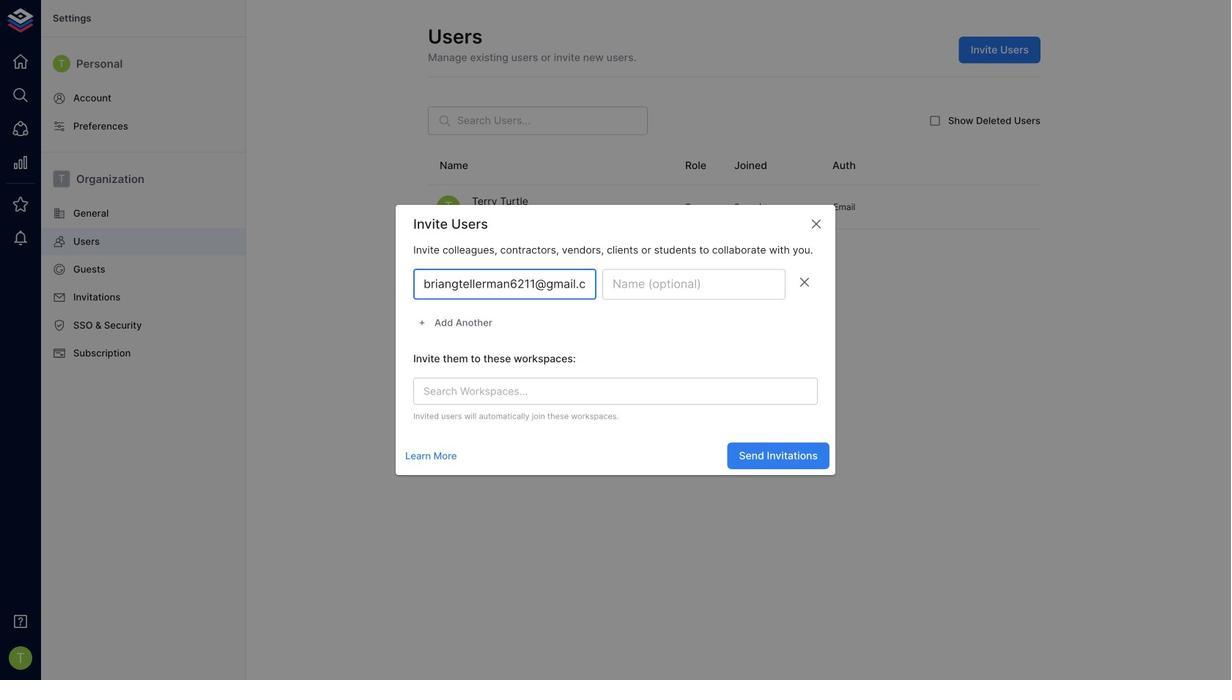 Task type: describe. For each thing, give the bounding box(es) containing it.
Search Users... text field
[[457, 107, 648, 135]]

Name (optional) text field
[[603, 269, 786, 300]]



Task type: locate. For each thing, give the bounding box(es) containing it.
Search Workspaces... text field
[[418, 383, 789, 401]]

Email Address text field
[[413, 269, 597, 300]]

dialog
[[396, 205, 836, 476]]



Task type: vqa. For each thing, say whether or not it's contained in the screenshot.
'dialog'
yes



